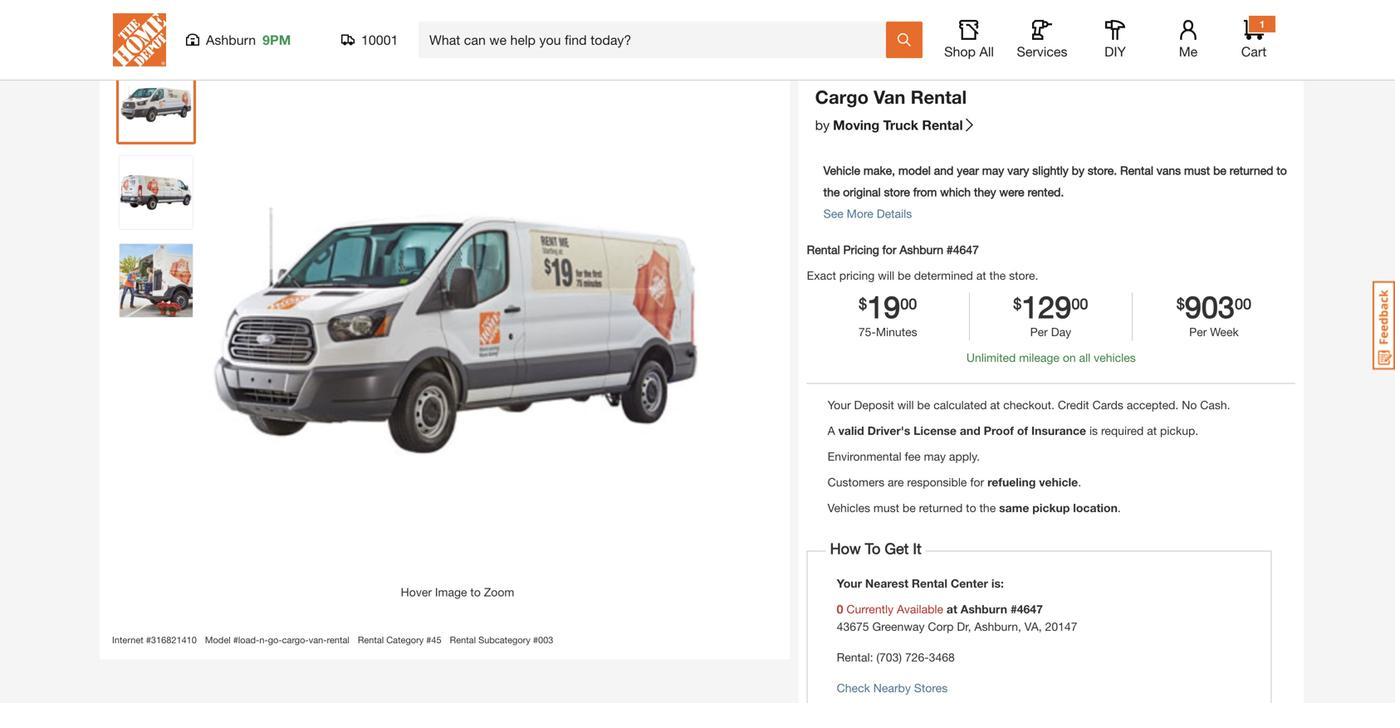 Task type: vqa. For each thing, say whether or not it's contained in the screenshot.
the by inside "Vehicle make, model and year may vary slightly by store. Rental vans must be returned to the original store from which they were rented. See More Details"
yes



Task type: describe. For each thing, give the bounding box(es) containing it.
stores
[[914, 682, 948, 696]]

pricing
[[844, 243, 880, 257]]

00 for 903
[[1235, 295, 1252, 313]]

moving truck rental
[[833, 117, 963, 133]]

cards
[[1093, 399, 1124, 412]]

returned inside vehicle make, model and year may vary slightly by store. rental vans must be returned to the original store from which they were rented. see more details
[[1230, 164, 1274, 177]]

be down rental pricing for ashburn # 4647
[[898, 269, 911, 282]]

00 for 129
[[1072, 295, 1089, 313]]

on
[[1063, 351, 1076, 365]]

will for pricing
[[878, 269, 895, 282]]

n-
[[259, 635, 268, 646]]

pickup.
[[1161, 424, 1199, 438]]

pickup
[[1033, 502, 1070, 515]]

diy
[[1105, 44, 1126, 59]]

see more details link
[[824, 207, 912, 221]]

load n go rental van large 02 a.1 image
[[120, 156, 193, 229]]

week
[[1211, 325, 1239, 339]]

vehicle
[[1040, 476, 1078, 489]]

rental pricing for ashburn # 4647
[[807, 243, 979, 257]]

check nearby stores
[[837, 682, 948, 696]]

your nearest rental center is:
[[837, 577, 1004, 591]]

credit
[[1058, 399, 1090, 412]]

rental right rental
[[358, 635, 384, 646]]

it
[[913, 540, 922, 558]]

to inside vehicle make, model and year may vary slightly by store. rental vans must be returned to the original store from which they were rented. see more details
[[1277, 164, 1287, 177]]

00 for 19
[[901, 295, 917, 313]]

deposit
[[854, 399, 895, 412]]

must inside vehicle make, model and year may vary slightly by store. rental vans must be returned to the original store from which they were rented. see more details
[[1185, 164, 1211, 177]]

0 horizontal spatial for
[[883, 243, 897, 257]]

rental up exact
[[807, 243, 840, 257]]

9pm
[[263, 32, 291, 48]]

unlimited mileage on all vehicles
[[967, 351, 1136, 365]]

all
[[980, 44, 994, 59]]

internet # 316821410 model # load-n-go-cargo-van-rental rental category # 45 rental subcategory # 003
[[112, 635, 554, 646]]

feedback link image
[[1373, 281, 1396, 371]]

10001
[[361, 32, 398, 48]]

cash.
[[1201, 399, 1231, 412]]

available
[[897, 603, 944, 617]]

$ 129 00
[[1014, 289, 1089, 324]]

services button
[[1016, 20, 1069, 60]]

1 vertical spatial may
[[924, 450, 946, 464]]

is
[[1090, 424, 1098, 438]]

minutes
[[876, 325, 918, 339]]

details
[[877, 207, 912, 221]]

1 vertical spatial the
[[990, 269, 1006, 282]]

shop all
[[945, 44, 994, 59]]

316821410
[[151, 635, 197, 646]]

your for your nearest rental center is:
[[837, 577, 862, 591]]

2 , from the left
[[1019, 620, 1022, 634]]

dr
[[957, 620, 968, 634]]

vehicles
[[1094, 351, 1136, 365]]

cart
[[1242, 44, 1267, 59]]

services
[[1017, 44, 1068, 59]]

van-
[[309, 635, 327, 646]]

1 , from the left
[[968, 620, 972, 634]]

per day
[[1031, 325, 1072, 339]]

by inside vehicle make, model and year may vary slightly by store. rental vans must be returned to the original store from which they were rented. see more details
[[1072, 164, 1085, 177]]

903 dollars and 00 cents element containing $
[[1177, 293, 1185, 321]]

truck
[[884, 117, 919, 133]]

valid
[[839, 424, 865, 438]]

center
[[951, 577, 989, 591]]

per for 129
[[1031, 325, 1048, 339]]

rental: (703) 726-3468
[[837, 651, 955, 665]]

is:
[[992, 577, 1004, 591]]

customers
[[828, 476, 885, 489]]

no
[[1182, 399, 1197, 412]]

store
[[884, 185, 910, 199]]

shop
[[945, 44, 976, 59]]

20147
[[1046, 620, 1078, 634]]

of
[[1018, 424, 1029, 438]]

rental up the truck
[[911, 86, 967, 108]]

the inside vehicle make, model and year may vary slightly by store. rental vans must be returned to the original store from which they were rented. see more details
[[824, 185, 840, 199]]

0 horizontal spatial 4647
[[953, 243, 979, 257]]

129
[[1022, 289, 1072, 324]]

10001 button
[[341, 32, 399, 48]]

19 dollars and 00 cents element containing 00
[[901, 293, 917, 321]]

home link
[[108, 12, 139, 25]]

1 vertical spatial .
[[1118, 502, 1121, 515]]

hover image to zoom
[[401, 586, 515, 599]]

license
[[914, 424, 957, 438]]

rental right the truck
[[923, 117, 963, 133]]

the home depot logo image
[[113, 13, 166, 66]]

2 vertical spatial the
[[980, 502, 996, 515]]

tool rental
[[160, 12, 218, 25]]

customers are responsible for refueling vehicle .
[[828, 476, 1082, 489]]

insurance
[[1032, 424, 1087, 438]]

4647 inside 0 currently available at ashburn # 4647 43675 greenway corp dr , ashburn , va , 20147
[[1017, 603, 1043, 617]]

at inside 0 currently available at ashburn # 4647 43675 greenway corp dr , ashburn , va , 20147
[[947, 603, 958, 617]]

1 horizontal spatial to
[[966, 502, 977, 515]]

$ 19 00
[[859, 289, 917, 324]]

exact pricing will be determined at the store.
[[807, 269, 1039, 282]]

load n go rental van large 01 a.0 image
[[120, 68, 193, 141]]

check
[[837, 682, 871, 696]]

45
[[432, 635, 442, 646]]

may inside vehicle make, model and year may vary slightly by store. rental vans must be returned to the original store from which they were rented. see more details
[[983, 164, 1005, 177]]

from
[[914, 185, 937, 199]]

pricing
[[840, 269, 875, 282]]

get
[[885, 540, 909, 558]]

image
[[435, 586, 467, 599]]

model
[[205, 635, 231, 646]]

19
[[867, 289, 901, 324]]

rented.
[[1028, 185, 1064, 199]]

category
[[387, 635, 424, 646]]

fee
[[905, 450, 921, 464]]

required
[[1102, 424, 1144, 438]]

ashburn up dr
[[961, 603, 1008, 617]]



Task type: locate. For each thing, give the bounding box(es) containing it.
003
[[538, 635, 554, 646]]

at up the proof
[[991, 399, 1001, 412]]

vary
[[1008, 164, 1030, 177]]

, left the va
[[1019, 620, 1022, 634]]

0 horizontal spatial returned
[[919, 502, 963, 515]]

00
[[901, 295, 917, 313], [1072, 295, 1089, 313], [1235, 295, 1252, 313]]

cargo-
[[282, 635, 309, 646]]

0 vertical spatial .
[[1078, 476, 1082, 489]]

00 up all
[[1072, 295, 1089, 313]]

$ for 903
[[1177, 295, 1185, 313]]

the up the see
[[824, 185, 840, 199]]

903 dollars and 00 cents element
[[1133, 289, 1296, 324], [1185, 289, 1235, 324], [1177, 293, 1185, 321], [1235, 293, 1252, 321]]

2 horizontal spatial ,
[[1039, 620, 1042, 634]]

currently
[[847, 603, 894, 617]]

ashburn up "exact pricing will be determined at the store."
[[900, 243, 944, 257]]

0 vertical spatial by
[[816, 117, 830, 133]]

00 inside $ 19 00
[[901, 295, 917, 313]]

0 vertical spatial for
[[883, 243, 897, 257]]

per left week
[[1190, 325, 1207, 339]]

1 horizontal spatial per
[[1190, 325, 1207, 339]]

#
[[947, 243, 953, 257], [1011, 603, 1017, 617], [146, 635, 151, 646], [233, 635, 238, 646], [426, 635, 432, 646], [533, 635, 538, 646]]

per week
[[1190, 325, 1239, 339]]

1 horizontal spatial and
[[960, 424, 981, 438]]

by right "slightly"
[[1072, 164, 1085, 177]]

see
[[824, 207, 844, 221]]

0 vertical spatial your
[[828, 399, 851, 412]]

hover
[[401, 586, 432, 599]]

, right corp
[[968, 620, 972, 634]]

1 horizontal spatial 00
[[1072, 295, 1089, 313]]

will for deposit
[[898, 399, 914, 412]]

van
[[874, 86, 906, 108]]

your deposit will be calculated at checkout. credit cards accepted. no cash.
[[828, 399, 1231, 412]]

per left day
[[1031, 325, 1048, 339]]

cargo van rental
[[816, 86, 967, 108]]

store. up the 129
[[1009, 269, 1039, 282]]

1 vertical spatial to
[[966, 502, 977, 515]]

the right determined
[[990, 269, 1006, 282]]

1
[[1260, 18, 1266, 30]]

for up vehicles must be returned to the same pickup location . at bottom
[[971, 476, 985, 489]]

0 vertical spatial returned
[[1230, 164, 1274, 177]]

rental left the vans
[[1121, 164, 1154, 177]]

$ inside $ 903 00
[[1177, 295, 1185, 313]]

2 horizontal spatial to
[[1277, 164, 1287, 177]]

day
[[1052, 325, 1072, 339]]

at up dr
[[947, 603, 958, 617]]

$ for 129
[[1014, 295, 1022, 313]]

hover image to zoom link
[[209, 86, 707, 601]]

ashburn 9pm
[[206, 32, 291, 48]]

43675
[[837, 620, 869, 634]]

they
[[974, 185, 997, 199]]

2 horizontal spatial $
[[1177, 295, 1185, 313]]

store. inside vehicle make, model and year may vary slightly by store. rental vans must be returned to the original store from which they were rented. see more details
[[1088, 164, 1117, 177]]

va
[[1025, 620, 1039, 634]]

greenway
[[873, 620, 925, 634]]

# inside 0 currently available at ashburn # 4647 43675 greenway corp dr , ashburn , va , 20147
[[1011, 603, 1017, 617]]

$ 903 00
[[1177, 289, 1252, 324]]

vehicles
[[828, 502, 871, 515]]

nearest
[[866, 577, 909, 591]]

your up 0
[[837, 577, 862, 591]]

00 up week
[[1235, 295, 1252, 313]]

1 horizontal spatial 4647
[[1017, 603, 1043, 617]]

mileage
[[1020, 351, 1060, 365]]

internet
[[112, 635, 143, 646]]

0 horizontal spatial ,
[[968, 620, 972, 634]]

1 vertical spatial store.
[[1009, 269, 1039, 282]]

and
[[934, 164, 954, 177], [960, 424, 981, 438]]

at right determined
[[977, 269, 987, 282]]

00 inside $ 903 00
[[1235, 295, 1252, 313]]

0 vertical spatial store.
[[1088, 164, 1117, 177]]

by left moving
[[816, 117, 830, 133]]

must
[[1185, 164, 1211, 177], [874, 502, 900, 515]]

1 vertical spatial by
[[1072, 164, 1085, 177]]

rental inside vehicle make, model and year may vary slightly by store. rental vans must be returned to the original store from which they were rented. see more details
[[1121, 164, 1154, 177]]

accepted.
[[1127, 399, 1179, 412]]

me
[[1179, 44, 1198, 59]]

0 horizontal spatial by
[[816, 117, 830, 133]]

0 vertical spatial must
[[1185, 164, 1211, 177]]

and left year
[[934, 164, 954, 177]]

1 vertical spatial 4647
[[1017, 603, 1043, 617]]

1 vertical spatial returned
[[919, 502, 963, 515]]

go-
[[268, 635, 282, 646]]

2 00 from the left
[[1072, 295, 1089, 313]]

3 00 from the left
[[1235, 295, 1252, 313]]

subcategory
[[479, 635, 531, 646]]

may right fee
[[924, 450, 946, 464]]

75-
[[859, 325, 876, 339]]

1 horizontal spatial .
[[1118, 502, 1121, 515]]

0 horizontal spatial will
[[878, 269, 895, 282]]

2 vertical spatial to
[[471, 586, 481, 599]]

$ inside $ 129 00
[[1014, 295, 1022, 313]]

original
[[843, 185, 881, 199]]

same
[[1000, 502, 1030, 515]]

What can we help you find today? search field
[[430, 22, 886, 57]]

1 vertical spatial and
[[960, 424, 981, 438]]

1 horizontal spatial store.
[[1088, 164, 1117, 177]]

0 horizontal spatial .
[[1078, 476, 1082, 489]]

will
[[878, 269, 895, 282], [898, 399, 914, 412]]

4647
[[953, 243, 979, 257], [1017, 603, 1043, 617]]

cart 1
[[1242, 18, 1267, 59]]

1 00 from the left
[[901, 295, 917, 313]]

returned right the vans
[[1230, 164, 1274, 177]]

1 vertical spatial will
[[898, 399, 914, 412]]

moving
[[833, 117, 880, 133]]

00 inside $ 129 00
[[1072, 295, 1089, 313]]

be right the vans
[[1214, 164, 1227, 177]]

, left 20147
[[1039, 620, 1042, 634]]

vans
[[1157, 164, 1181, 177]]

at
[[977, 269, 987, 282], [991, 399, 1001, 412], [1147, 424, 1157, 438], [947, 603, 958, 617]]

(703)
[[877, 651, 902, 665]]

903 dollars and 00 cents element containing 00
[[1235, 293, 1252, 321]]

rental right tool
[[185, 12, 218, 25]]

more
[[847, 207, 874, 221]]

may up they
[[983, 164, 1005, 177]]

0 horizontal spatial and
[[934, 164, 954, 177]]

returned down responsible
[[919, 502, 963, 515]]

apply.
[[950, 450, 980, 464]]

129 dollars and 00 cents element containing 00
[[1072, 293, 1089, 321]]

vehicle
[[824, 164, 861, 177]]

0 vertical spatial 4647
[[953, 243, 979, 257]]

slightly
[[1033, 164, 1069, 177]]

903
[[1185, 289, 1235, 324]]

store. right "slightly"
[[1088, 164, 1117, 177]]

must right the vans
[[1185, 164, 1211, 177]]

129 dollars and 00 cents element
[[970, 289, 1132, 324], [1022, 289, 1072, 324], [1014, 293, 1022, 321], [1072, 293, 1089, 321]]

0 horizontal spatial must
[[874, 502, 900, 515]]

3 $ from the left
[[1177, 295, 1185, 313]]

ashburn left the 9pm
[[206, 32, 256, 48]]

rental up available
[[912, 577, 948, 591]]

per for 903
[[1190, 325, 1207, 339]]

0 horizontal spatial 00
[[901, 295, 917, 313]]

to
[[1277, 164, 1287, 177], [966, 502, 977, 515], [471, 586, 481, 599]]

1 horizontal spatial $
[[1014, 295, 1022, 313]]

0 vertical spatial will
[[878, 269, 895, 282]]

0 vertical spatial may
[[983, 164, 1005, 177]]

location
[[1074, 502, 1118, 515]]

2 horizontal spatial 00
[[1235, 295, 1252, 313]]

. up location
[[1078, 476, 1082, 489]]

0 horizontal spatial per
[[1031, 325, 1048, 339]]

check nearby stores link
[[837, 682, 948, 696]]

be down are
[[903, 502, 916, 515]]

how to get it
[[826, 540, 926, 558]]

1 horizontal spatial returned
[[1230, 164, 1274, 177]]

year
[[957, 164, 979, 177]]

1 horizontal spatial will
[[898, 399, 914, 412]]

be
[[1214, 164, 1227, 177], [898, 269, 911, 282], [918, 399, 931, 412], [903, 502, 916, 515]]

make,
[[864, 164, 896, 177]]

1 vertical spatial for
[[971, 476, 985, 489]]

19 dollars and 00 cents element containing $
[[859, 293, 867, 321]]

tool rental link
[[160, 12, 218, 25]]

0 horizontal spatial $
[[859, 295, 867, 313]]

must down are
[[874, 502, 900, 515]]

vehicle make, model and year may vary slightly by store. rental vans must be returned to the original store from which they were rented. see more details
[[824, 164, 1287, 221]]

4647 up determined
[[953, 243, 979, 257]]

1 horizontal spatial may
[[983, 164, 1005, 177]]

0 vertical spatial the
[[824, 185, 840, 199]]

0 horizontal spatial store.
[[1009, 269, 1039, 282]]

are
[[888, 476, 904, 489]]

will down rental pricing for ashburn # 4647
[[878, 269, 895, 282]]

. right 'pickup'
[[1118, 502, 1121, 515]]

$ for 19
[[859, 295, 867, 313]]

0 horizontal spatial to
[[471, 586, 481, 599]]

the left same
[[980, 502, 996, 515]]

be up license
[[918, 399, 931, 412]]

1 horizontal spatial by
[[1072, 164, 1085, 177]]

726-
[[905, 651, 929, 665]]

unlimited
[[967, 351, 1016, 365]]

0 vertical spatial and
[[934, 164, 954, 177]]

shop all button
[[943, 20, 996, 60]]

0 horizontal spatial may
[[924, 450, 946, 464]]

0 vertical spatial to
[[1277, 164, 1287, 177]]

rental
[[185, 12, 218, 25], [911, 86, 967, 108], [923, 117, 963, 133], [1121, 164, 1154, 177], [807, 243, 840, 257], [912, 577, 948, 591], [358, 635, 384, 646], [450, 635, 476, 646]]

00 up minutes
[[901, 295, 917, 313]]

will up driver's
[[898, 399, 914, 412]]

at down the accepted.
[[1147, 424, 1157, 438]]

and up "apply."
[[960, 424, 981, 438]]

19 dollars and 00 cents element
[[807, 289, 969, 324], [867, 289, 901, 324], [859, 293, 867, 321], [901, 293, 917, 321]]

4647 up the va
[[1017, 603, 1043, 617]]

your for your deposit will be calculated at checkout. credit cards accepted. no cash.
[[828, 399, 851, 412]]

and inside vehicle make, model and year may vary slightly by store. rental vans must be returned to the original store from which they were rented. see more details
[[934, 164, 954, 177]]

2 $ from the left
[[1014, 295, 1022, 313]]

1 horizontal spatial ,
[[1019, 620, 1022, 634]]

home
[[108, 12, 139, 25]]

3 , from the left
[[1039, 620, 1042, 634]]

for right pricing
[[883, 243, 897, 257]]

store.
[[1088, 164, 1117, 177], [1009, 269, 1039, 282]]

cargo
[[816, 86, 869, 108]]

ashburn right dr
[[975, 620, 1019, 634]]

driver's
[[868, 424, 911, 438]]

rental right the '45'
[[450, 635, 476, 646]]

tool
[[160, 12, 182, 25]]

diy button
[[1089, 20, 1142, 60]]

1 vertical spatial your
[[837, 577, 862, 591]]

exact
[[807, 269, 837, 282]]

checkout.
[[1004, 399, 1055, 412]]

1 vertical spatial must
[[874, 502, 900, 515]]

a valid driver's license and proof of insurance is required at pickup.
[[828, 424, 1199, 438]]

2 per from the left
[[1190, 325, 1207, 339]]

1 horizontal spatial for
[[971, 476, 985, 489]]

model
[[899, 164, 931, 177]]

rental
[[327, 635, 350, 646]]

$ inside $ 19 00
[[859, 295, 867, 313]]

your up a
[[828, 399, 851, 412]]

1 per from the left
[[1031, 325, 1048, 339]]

1 $ from the left
[[859, 295, 867, 313]]

129 dollars and 00 cents element containing $
[[1014, 293, 1022, 321]]

be inside vehicle make, model and year may vary slightly by store. rental vans must be returned to the original store from which they were rented. see more details
[[1214, 164, 1227, 177]]

1 horizontal spatial must
[[1185, 164, 1211, 177]]

load n go rental van large 03 a.2 image
[[120, 244, 193, 317]]



